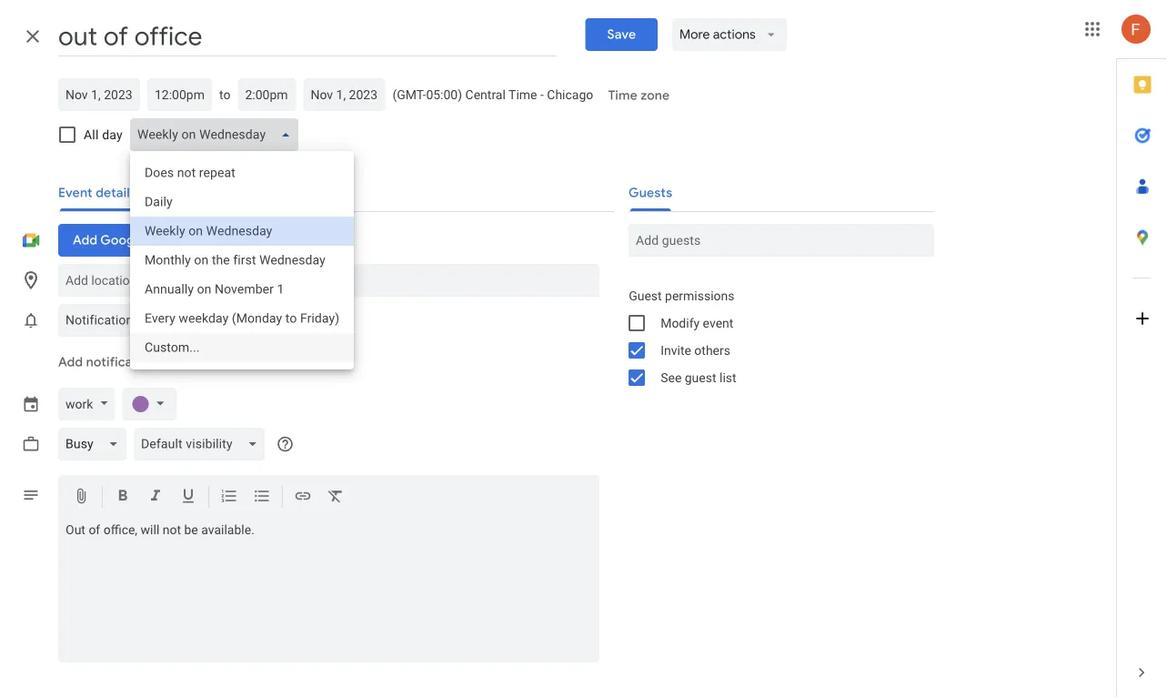 Task type: vqa. For each thing, say whether or not it's contained in the screenshot.
tab list
yes



Task type: locate. For each thing, give the bounding box(es) containing it.
Start date text field
[[66, 84, 133, 106]]

more
[[680, 26, 711, 43]]

0 horizontal spatial time
[[509, 87, 537, 102]]

see
[[661, 370, 682, 385]]

add notification button
[[51, 340, 163, 384]]

invite others
[[661, 343, 731, 358]]

numbered list image
[[220, 487, 238, 508]]

every weekday (monday to friday) option
[[130, 304, 354, 333]]

time left -
[[509, 87, 537, 102]]

day
[[102, 127, 123, 142]]

Description text field
[[58, 522, 600, 659]]

time left zone
[[608, 87, 638, 104]]

End date text field
[[311, 84, 378, 106]]

Title text field
[[58, 16, 557, 56]]

tab list
[[1118, 59, 1168, 647]]

italic image
[[147, 487, 165, 508]]

(gmt-
[[393, 87, 426, 102]]

05:00)
[[426, 87, 462, 102]]

see guest list
[[661, 370, 737, 385]]

custom... option
[[130, 333, 354, 362]]

guest
[[685, 370, 717, 385]]

time inside "button"
[[608, 87, 638, 104]]

time
[[509, 87, 537, 102], [608, 87, 638, 104]]

out
[[66, 522, 85, 537]]

formatting options toolbar
[[58, 475, 600, 519]]

all day
[[84, 127, 123, 142]]

notification
[[86, 354, 156, 370]]

actions
[[714, 26, 756, 43]]

None field
[[130, 118, 306, 151], [58, 304, 173, 337], [58, 428, 134, 461], [134, 428, 273, 461], [130, 118, 306, 151], [58, 304, 173, 337], [58, 428, 134, 461], [134, 428, 273, 461]]

out of office, will not be available.
[[66, 522, 255, 537]]

group
[[615, 282, 935, 391]]

modify
[[661, 315, 700, 330]]

invite
[[661, 343, 692, 358]]

not
[[163, 522, 181, 537]]

to
[[219, 87, 231, 102]]

1 horizontal spatial time
[[608, 87, 638, 104]]

of
[[89, 522, 100, 537]]

End time text field
[[245, 84, 289, 106]]

arrow_drop_down
[[764, 26, 780, 43]]



Task type: describe. For each thing, give the bounding box(es) containing it.
office,
[[103, 522, 138, 537]]

guest
[[629, 288, 662, 303]]

time zone
[[608, 87, 670, 104]]

bulleted list image
[[253, 487, 271, 508]]

Location text field
[[66, 264, 593, 297]]

permissions
[[665, 288, 735, 303]]

save
[[608, 26, 636, 43]]

does not repeat option
[[130, 158, 354, 188]]

central
[[466, 87, 506, 102]]

all
[[84, 127, 99, 142]]

underline image
[[179, 487, 198, 508]]

remove formatting image
[[327, 487, 345, 508]]

insert link image
[[294, 487, 312, 508]]

Start time text field
[[155, 84, 205, 106]]

chicago
[[547, 87, 594, 102]]

monthly on the first wednesday option
[[130, 246, 354, 275]]

time zone button
[[601, 79, 677, 112]]

others
[[695, 343, 731, 358]]

add
[[58, 354, 83, 370]]

weekly on wednesday option
[[130, 217, 354, 246]]

daily option
[[130, 188, 354, 217]]

modify event
[[661, 315, 734, 330]]

list
[[720, 370, 737, 385]]

more actions arrow_drop_down
[[680, 26, 780, 43]]

annually on november 1 option
[[130, 275, 354, 304]]

will
[[141, 522, 160, 537]]

-
[[541, 87, 544, 102]]

Guests text field
[[636, 224, 928, 257]]

zone
[[641, 87, 670, 104]]

recurrence list box
[[130, 151, 354, 370]]

(gmt-05:00) central time - chicago
[[393, 87, 594, 102]]

save button
[[586, 18, 658, 51]]

work
[[66, 396, 93, 411]]

Minutes in advance for notification number field
[[181, 304, 224, 337]]

10 minutes before element
[[58, 300, 362, 340]]

event
[[703, 315, 734, 330]]

group containing guest permissions
[[615, 282, 935, 391]]

available.
[[201, 522, 255, 537]]

guest permissions
[[629, 288, 735, 303]]

add notification
[[58, 354, 156, 370]]

be
[[184, 522, 198, 537]]

bold image
[[114, 487, 132, 508]]



